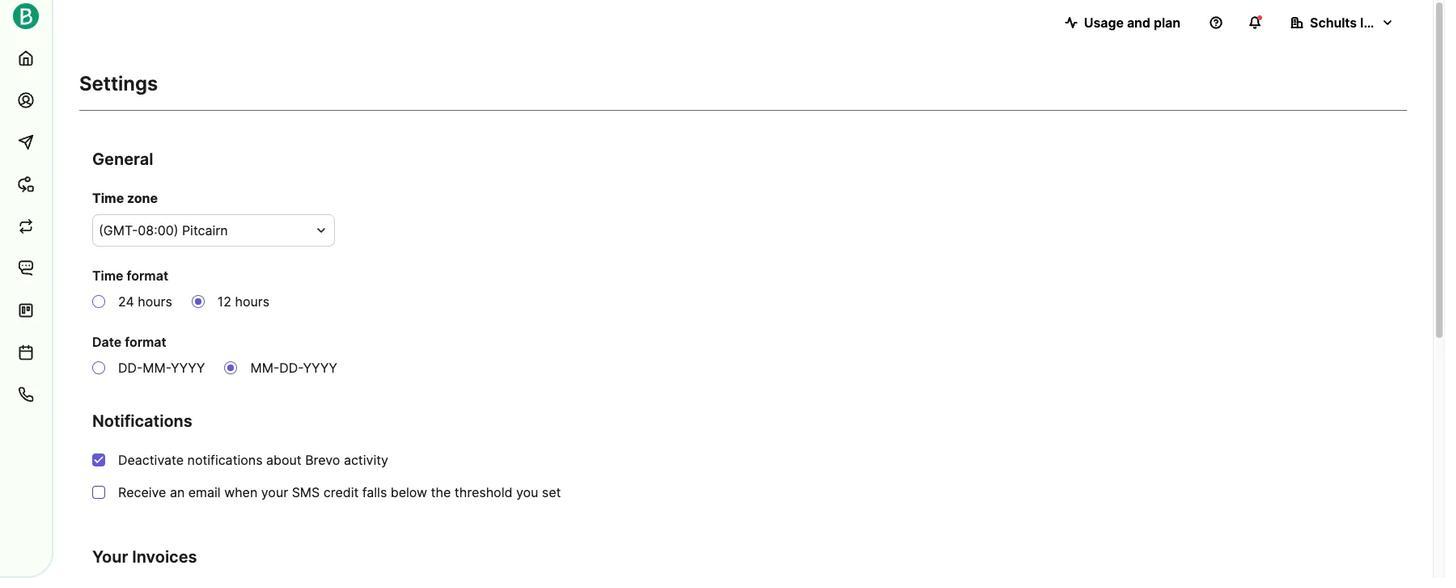 Task type: locate. For each thing, give the bounding box(es) containing it.
an
[[170, 485, 185, 501]]

(gmt-08:00)  pitcairn button
[[92, 215, 335, 247]]

about
[[266, 453, 302, 469]]

1 horizontal spatial dd-
[[279, 360, 303, 376]]

2 time from the top
[[92, 268, 124, 284]]

the
[[431, 485, 451, 501]]

24
[[118, 294, 134, 310]]

12
[[218, 294, 231, 310]]

date
[[92, 334, 122, 351]]

(gmt-
[[99, 223, 138, 239]]

format up dd-mm-yyyy
[[125, 334, 166, 351]]

time
[[92, 190, 124, 206], [92, 268, 124, 284]]

None field
[[99, 221, 309, 240]]

your
[[92, 548, 128, 567]]

dd-
[[118, 360, 143, 376], [279, 360, 303, 376]]

mm- down 12 hours
[[251, 360, 280, 376]]

none field inside (gmt-08:00)  pitcairn popup button
[[99, 221, 309, 240]]

time for time format
[[92, 268, 124, 284]]

0 vertical spatial time
[[92, 190, 124, 206]]

2 hours from the left
[[235, 294, 270, 310]]

format
[[127, 268, 168, 284], [125, 334, 166, 351]]

hours right 24
[[138, 294, 172, 310]]

deactivate notifications about brevo activity
[[118, 453, 388, 469]]

you
[[516, 485, 539, 501]]

usage and plan button
[[1052, 6, 1194, 39]]

(gmt-08:00)  pitcairn
[[99, 223, 228, 239]]

pitcairn
[[182, 223, 228, 239]]

1 vertical spatial time
[[92, 268, 124, 284]]

0 horizontal spatial mm-
[[143, 360, 171, 376]]

0 vertical spatial format
[[127, 268, 168, 284]]

brevo
[[305, 453, 340, 469]]

deactivate
[[118, 453, 184, 469]]

time up the (gmt-
[[92, 190, 124, 206]]

1 yyyy from the left
[[171, 360, 205, 376]]

1 vertical spatial format
[[125, 334, 166, 351]]

yyyy
[[171, 360, 205, 376], [303, 360, 338, 376]]

1 horizontal spatial hours
[[235, 294, 270, 310]]

usage and plan
[[1084, 15, 1181, 31]]

email
[[188, 485, 221, 501]]

0 horizontal spatial yyyy
[[171, 360, 205, 376]]

hours for 12 hours
[[235, 294, 270, 310]]

1 horizontal spatial yyyy
[[303, 360, 338, 376]]

schults
[[1311, 15, 1358, 31]]

settings
[[79, 72, 158, 96]]

12 hours
[[218, 294, 270, 310]]

time up 24
[[92, 268, 124, 284]]

0 horizontal spatial dd-
[[118, 360, 143, 376]]

1 hours from the left
[[138, 294, 172, 310]]

2 yyyy from the left
[[303, 360, 338, 376]]

format up 24 hours
[[127, 268, 168, 284]]

mm-
[[143, 360, 171, 376], [251, 360, 280, 376]]

falls
[[362, 485, 387, 501]]

usage
[[1084, 15, 1124, 31]]

hours
[[138, 294, 172, 310], [235, 294, 270, 310]]

hours right "12"
[[235, 294, 270, 310]]

receive
[[118, 485, 166, 501]]

1 time from the top
[[92, 190, 124, 206]]

receive an email when your sms credit falls below the threshold you set
[[118, 485, 561, 501]]

1 horizontal spatial mm-
[[251, 360, 280, 376]]

2 dd- from the left
[[279, 360, 303, 376]]

0 horizontal spatial hours
[[138, 294, 172, 310]]

24 hours
[[118, 294, 172, 310]]

threshold
[[455, 485, 513, 501]]

mm- down date format
[[143, 360, 171, 376]]

plan
[[1154, 15, 1181, 31]]



Task type: describe. For each thing, give the bounding box(es) containing it.
1 mm- from the left
[[143, 360, 171, 376]]

invoices
[[132, 548, 197, 567]]

time zone
[[92, 190, 158, 206]]

hours for 24 hours
[[138, 294, 172, 310]]

and
[[1128, 15, 1151, 31]]

date format
[[92, 334, 166, 351]]

activity
[[344, 453, 388, 469]]

yyyy for dd-
[[303, 360, 338, 376]]

below
[[391, 485, 427, 501]]

notifications
[[187, 453, 263, 469]]

2 mm- from the left
[[251, 360, 280, 376]]

format for mm-
[[125, 334, 166, 351]]

general
[[92, 150, 153, 169]]

set
[[542, 485, 561, 501]]

your
[[261, 485, 288, 501]]

mm-dd-yyyy
[[251, 360, 338, 376]]

zone
[[127, 190, 158, 206]]

credit
[[324, 485, 359, 501]]

schults inc
[[1311, 15, 1380, 31]]

dd-mm-yyyy
[[118, 360, 205, 376]]

sms
[[292, 485, 320, 501]]

your invoices
[[92, 548, 197, 567]]

time format
[[92, 268, 168, 284]]

time for time zone
[[92, 190, 124, 206]]

1 dd- from the left
[[118, 360, 143, 376]]

inc
[[1361, 15, 1380, 31]]

format for hours
[[127, 268, 168, 284]]

notifications
[[92, 412, 192, 431]]

08:00)
[[138, 223, 178, 239]]

when
[[224, 485, 258, 501]]

yyyy for mm-
[[171, 360, 205, 376]]

schults inc button
[[1278, 6, 1408, 39]]



Task type: vqa. For each thing, say whether or not it's contained in the screenshot.
the Invoices
yes



